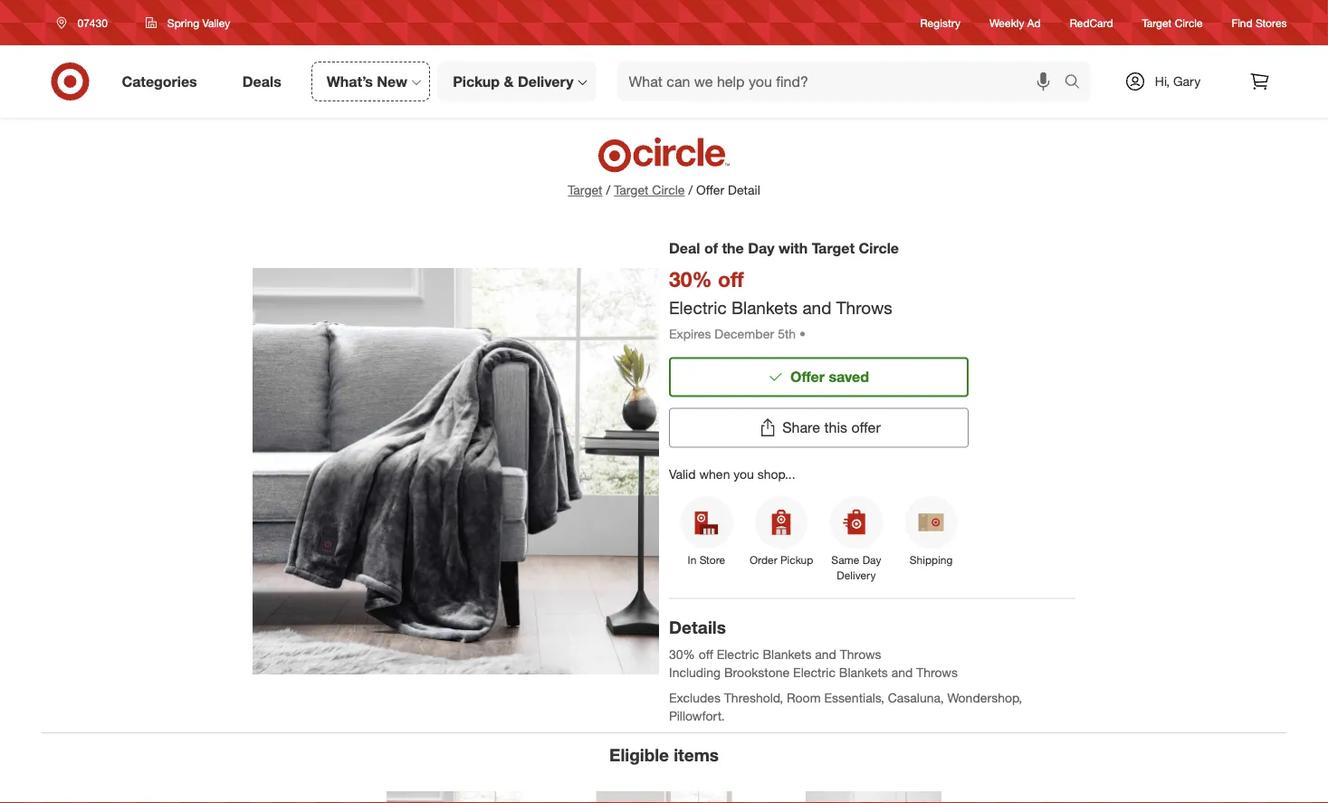 Task type: locate. For each thing, give the bounding box(es) containing it.
throws up saved
[[837, 297, 893, 318]]

1 horizontal spatial offer
[[791, 368, 825, 386]]

delivery
[[518, 73, 574, 90], [837, 569, 876, 583]]

eligible items
[[610, 745, 719, 765]]

2 vertical spatial circle
[[859, 239, 899, 257]]

1 vertical spatial 30%
[[669, 647, 695, 663]]

offer left detail
[[697, 182, 725, 198]]

/ right target circle button
[[689, 182, 693, 198]]

delivery for &
[[518, 73, 574, 90]]

0 vertical spatial delivery
[[518, 73, 574, 90]]

0 horizontal spatial delivery
[[518, 73, 574, 90]]

gary
[[1174, 73, 1201, 89]]

and
[[803, 297, 832, 318], [815, 647, 837, 663], [892, 665, 913, 681]]

and up room
[[815, 647, 837, 663]]

delivery inside same day delivery
[[837, 569, 876, 583]]

/ right target link
[[606, 182, 611, 198]]

target circle link
[[1143, 15, 1203, 30], [614, 181, 685, 199]]

electric up room
[[793, 665, 836, 681]]

1 vertical spatial pickup
[[781, 553, 814, 567]]

1 vertical spatial electric
[[717, 647, 759, 663]]

order pickup
[[750, 553, 814, 567]]

0 horizontal spatial target circle link
[[614, 181, 685, 199]]

off down the
[[718, 266, 744, 292]]

1 horizontal spatial target circle link
[[1143, 15, 1203, 30]]

day
[[748, 239, 775, 257], [863, 553, 882, 567]]

2 vertical spatial and
[[892, 665, 913, 681]]

30%
[[669, 266, 712, 292], [669, 647, 695, 663]]

0 horizontal spatial off
[[699, 647, 713, 663]]

this
[[825, 419, 848, 437]]

/
[[606, 182, 611, 198], [689, 182, 693, 198]]

0 vertical spatial circle
[[1175, 16, 1203, 29]]

target / target circle / offer detail
[[568, 182, 761, 198]]

pickup
[[453, 73, 500, 90], [781, 553, 814, 567]]

2 30% from the top
[[669, 647, 695, 663]]

1 vertical spatial circle
[[652, 182, 685, 198]]

detail
[[728, 182, 761, 198]]

circle left find
[[1175, 16, 1203, 29]]

categories
[[122, 73, 197, 90]]

in store
[[688, 553, 726, 567]]

1 horizontal spatial circle
[[859, 239, 899, 257]]

blankets up december
[[732, 297, 798, 318]]

delivery for day
[[837, 569, 876, 583]]

day right same
[[863, 553, 882, 567]]

1 vertical spatial off
[[699, 647, 713, 663]]

wondershop,
[[948, 690, 1023, 706]]

throws up casaluna,
[[917, 665, 958, 681]]

0 horizontal spatial circle
[[652, 182, 685, 198]]

0 vertical spatial and
[[803, 297, 832, 318]]

day inside same day delivery
[[863, 553, 882, 567]]

blankets
[[732, 297, 798, 318], [763, 647, 812, 663], [839, 665, 888, 681]]

of
[[704, 239, 718, 257]]

off
[[718, 266, 744, 292], [699, 647, 713, 663]]

1 30% from the top
[[669, 266, 712, 292]]

2 horizontal spatial circle
[[1175, 16, 1203, 29]]

redcard
[[1070, 16, 1114, 29]]

weekly
[[990, 16, 1025, 29]]

electric up expires
[[669, 297, 727, 318]]

2 vertical spatial blankets
[[839, 665, 888, 681]]

1 vertical spatial throws
[[840, 647, 882, 663]]

0 vertical spatial offer
[[697, 182, 725, 198]]

target circle link up hi, gary
[[1143, 15, 1203, 30]]

weekly ad link
[[990, 15, 1041, 30]]

new
[[377, 73, 408, 90]]

with
[[779, 239, 808, 257]]

details
[[669, 617, 726, 638]]

store
[[700, 553, 726, 567]]

30% inside 30% off electric blankets and throws expires december 5th •
[[669, 266, 712, 292]]

stores
[[1256, 16, 1287, 29]]

blankets up brookstone
[[763, 647, 812, 663]]

0 horizontal spatial offer
[[697, 182, 725, 198]]

pickup & delivery
[[453, 73, 574, 90]]

eligible
[[610, 745, 669, 765]]

2 vertical spatial throws
[[917, 665, 958, 681]]

and up •
[[803, 297, 832, 318]]

pickup left &
[[453, 73, 500, 90]]

electric up brookstone
[[717, 647, 759, 663]]

offer saved button
[[669, 357, 969, 397]]

1 horizontal spatial delivery
[[837, 569, 876, 583]]

circle
[[1175, 16, 1203, 29], [652, 182, 685, 198], [859, 239, 899, 257]]

throws
[[837, 297, 893, 318], [840, 647, 882, 663], [917, 665, 958, 681]]

and up casaluna,
[[892, 665, 913, 681]]

0 vertical spatial pickup
[[453, 73, 500, 90]]

offer left saved
[[791, 368, 825, 386]]

5th
[[778, 326, 796, 342]]

offer
[[697, 182, 725, 198], [791, 368, 825, 386]]

registry link
[[921, 15, 961, 30]]

target circle logo image
[[595, 136, 733, 174]]

0 horizontal spatial pickup
[[453, 73, 500, 90]]

0 vertical spatial off
[[718, 266, 744, 292]]

what's
[[327, 73, 373, 90]]

throws up essentials,
[[840, 647, 882, 663]]

0 vertical spatial throws
[[837, 297, 893, 318]]

day right the
[[748, 239, 775, 257]]

1 horizontal spatial day
[[863, 553, 882, 567]]

deal of the day with target circle
[[669, 239, 899, 257]]

and inside 30% off electric blankets and throws expires december 5th •
[[803, 297, 832, 318]]

target
[[1143, 16, 1172, 29], [568, 182, 603, 198], [614, 182, 649, 198], [812, 239, 855, 257]]

0 vertical spatial blankets
[[732, 297, 798, 318]]

2 / from the left
[[689, 182, 693, 198]]

delivery right &
[[518, 73, 574, 90]]

essentials,
[[825, 690, 885, 706]]

30% down deal
[[669, 266, 712, 292]]

blankets inside 30% off electric blankets and throws expires december 5th •
[[732, 297, 798, 318]]

spring valley button
[[134, 6, 242, 39]]

1 vertical spatial delivery
[[837, 569, 876, 583]]

1 vertical spatial offer
[[791, 368, 825, 386]]

registry
[[921, 16, 961, 29]]

1 horizontal spatial off
[[718, 266, 744, 292]]

find
[[1232, 16, 1253, 29]]

delivery down same
[[837, 569, 876, 583]]

pickup right order
[[781, 553, 814, 567]]

0 vertical spatial 30%
[[669, 266, 712, 292]]

blankets up essentials,
[[839, 665, 888, 681]]

1 vertical spatial day
[[863, 553, 882, 567]]

valid when you shop...
[[669, 466, 796, 482]]

2 vertical spatial electric
[[793, 665, 836, 681]]

30% up including
[[669, 647, 695, 663]]

0 vertical spatial electric
[[669, 297, 727, 318]]

pickup & delivery link
[[438, 62, 596, 101]]

1 horizontal spatial /
[[689, 182, 693, 198]]

target link
[[568, 182, 603, 198]]

the
[[722, 239, 744, 257]]

offer saved
[[791, 368, 869, 386]]

electric
[[669, 297, 727, 318], [717, 647, 759, 663], [793, 665, 836, 681]]

07430 button
[[45, 6, 127, 39]]

0 vertical spatial target circle link
[[1143, 15, 1203, 30]]

same
[[832, 553, 860, 567]]

circle right with
[[859, 239, 899, 257]]

target circle link down target circle logo
[[614, 181, 685, 199]]

what's new link
[[311, 62, 430, 101]]

1 horizontal spatial pickup
[[781, 553, 814, 567]]

0 horizontal spatial /
[[606, 182, 611, 198]]

07430
[[77, 16, 108, 29]]

1 vertical spatial blankets
[[763, 647, 812, 663]]

order
[[750, 553, 778, 567]]

0 vertical spatial day
[[748, 239, 775, 257]]

circle down target circle logo
[[652, 182, 685, 198]]

target left target circle button
[[568, 182, 603, 198]]

off up including
[[699, 647, 713, 663]]



Task type: vqa. For each thing, say whether or not it's contained in the screenshot.
right at
no



Task type: describe. For each thing, give the bounding box(es) containing it.
december
[[715, 326, 775, 342]]

offer
[[852, 419, 881, 437]]

valid
[[669, 466, 696, 482]]

electric inside 30% off electric blankets and throws expires december 5th •
[[669, 297, 727, 318]]

search button
[[1056, 62, 1100, 105]]

1 vertical spatial and
[[815, 647, 837, 663]]

same day delivery
[[832, 553, 882, 583]]

hi, gary
[[1155, 73, 1201, 89]]

pickup inside pickup & delivery link
[[453, 73, 500, 90]]

threshold,
[[724, 690, 784, 706]]

casaluna,
[[888, 690, 944, 706]]

hi,
[[1155, 73, 1170, 89]]

redcard link
[[1070, 15, 1114, 30]]

share this offer
[[783, 419, 881, 437]]

off inside details 30% off electric blankets and throws including brookstone electric blankets and throws
[[699, 647, 713, 663]]

valley
[[202, 16, 230, 29]]

1 / from the left
[[606, 182, 611, 198]]

deals link
[[227, 62, 304, 101]]

share this offer button
[[669, 408, 969, 448]]

in
[[688, 553, 697, 567]]

throws inside 30% off electric blankets and throws expires december 5th •
[[837, 297, 893, 318]]

categories link
[[106, 62, 220, 101]]

30% inside details 30% off electric blankets and throws including brookstone electric blankets and throws
[[669, 647, 695, 663]]

0 horizontal spatial day
[[748, 239, 775, 257]]

details 30% off electric blankets and throws including brookstone electric blankets and throws
[[669, 617, 958, 681]]

find stores link
[[1232, 15, 1287, 30]]

•
[[800, 326, 806, 342]]

deals
[[242, 73, 281, 90]]

when
[[700, 466, 730, 482]]

search
[[1056, 74, 1100, 92]]

1 vertical spatial target circle link
[[614, 181, 685, 199]]

saved
[[829, 368, 869, 386]]

target circle
[[1143, 16, 1203, 29]]

what's new
[[327, 73, 408, 90]]

items
[[674, 745, 719, 765]]

30% off electric blankets and throws expires december 5th •
[[669, 266, 893, 342]]

weekly ad
[[990, 16, 1041, 29]]

excludes
[[669, 690, 721, 706]]

target circle button
[[614, 181, 685, 199]]

room
[[787, 690, 821, 706]]

What can we help you find? suggestions appear below search field
[[618, 62, 1069, 101]]

find stores
[[1232, 16, 1287, 29]]

including
[[669, 665, 721, 681]]

ad
[[1028, 16, 1041, 29]]

offer inside button
[[791, 368, 825, 386]]

you
[[734, 466, 754, 482]]

expires
[[669, 326, 711, 342]]

&
[[504, 73, 514, 90]]

brookstone
[[724, 665, 790, 681]]

spring
[[167, 16, 199, 29]]

target right target link
[[614, 182, 649, 198]]

shipping
[[910, 553, 953, 567]]

excludes threshold, room essentials, casaluna, wondershop, pillowfort.
[[669, 690, 1026, 724]]

deal
[[669, 239, 700, 257]]

target up hi,
[[1143, 16, 1172, 29]]

share
[[783, 419, 821, 437]]

shop...
[[758, 466, 796, 482]]

pillowfort.
[[669, 708, 725, 724]]

off inside 30% off electric blankets and throws expires december 5th •
[[718, 266, 744, 292]]

target right with
[[812, 239, 855, 257]]

spring valley
[[167, 16, 230, 29]]



